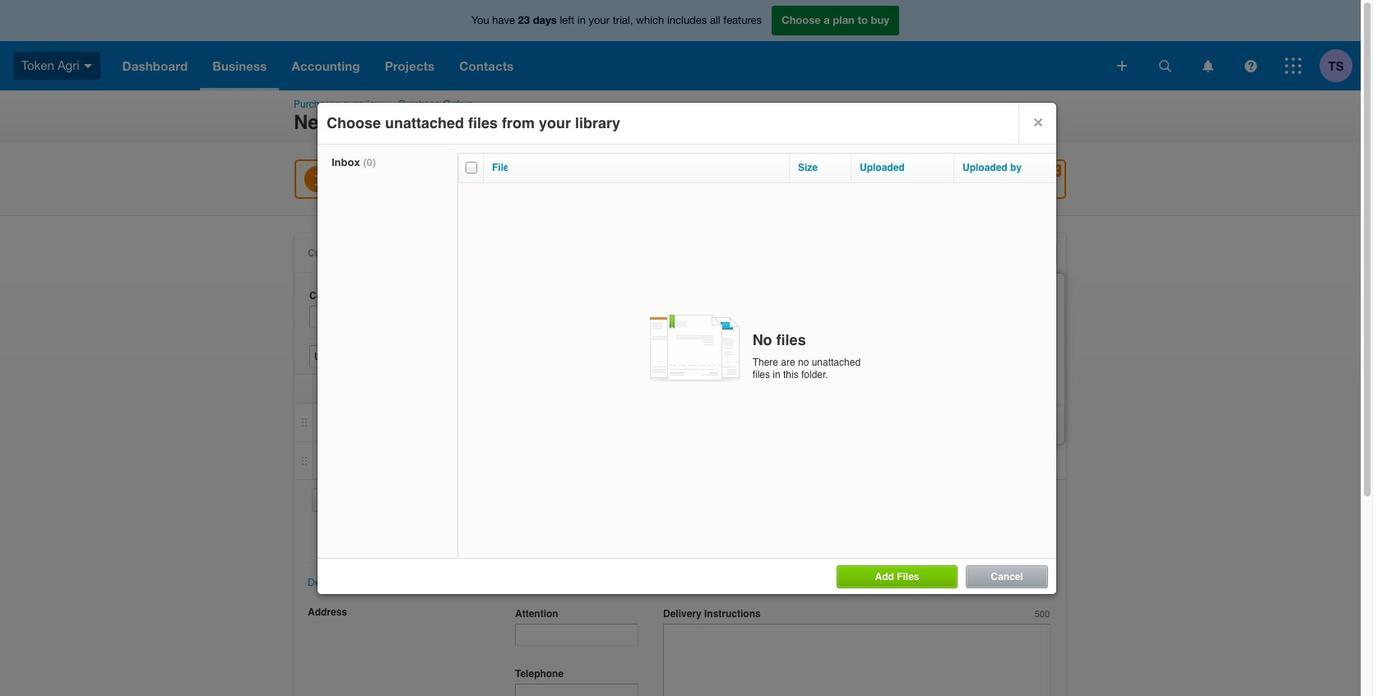 Task type: locate. For each thing, give the bounding box(es) containing it.
choose left a
[[782, 13, 821, 27]]

in right the left
[[577, 14, 586, 27]]

order left number
[[646, 291, 673, 302]]

purchase down "overview"
[[340, 111, 429, 134]]

choose down "overview"
[[327, 114, 381, 132]]

details
[[602, 174, 633, 185]]

inbox (0)
[[332, 156, 376, 169]]

1 horizontal spatial choose
[[782, 13, 821, 27]]

2 vertical spatial files
[[752, 369, 770, 381]]

uploaded by
[[963, 162, 1022, 174]]

purchase orders
[[399, 99, 473, 110]]

you
[[440, 174, 456, 185]]

choose for choose unattached files from your library
[[327, 114, 381, 132]]

your
[[589, 14, 610, 27], [539, 114, 571, 132], [478, 174, 500, 185], [957, 339, 976, 350]]

your left trial,
[[589, 14, 610, 27]]

svg image
[[1285, 58, 1302, 74], [1159, 60, 1171, 72]]

ts
[[1328, 58, 1344, 73]]

0 horizontal spatial delivery
[[308, 578, 343, 589]]

0 vertical spatial in
[[577, 14, 586, 27]]

file link
[[492, 162, 509, 174]]

purchases overview
[[294, 99, 382, 110]]

size link
[[798, 162, 818, 174]]

1 vertical spatial unattached
[[812, 357, 861, 369]]

cancel button
[[991, 572, 1023, 583]]

token
[[21, 58, 54, 72]]

None text field
[[948, 346, 1037, 368]]

trial,
[[613, 14, 633, 27]]

0 vertical spatial choose
[[782, 13, 821, 27]]

create
[[308, 248, 338, 259]]

description
[[436, 384, 490, 395]]

choose inside ts banner
[[782, 13, 821, 27]]

uploaded
[[860, 162, 905, 174], [963, 162, 1008, 174]]

1 horizontal spatial order
[[646, 291, 673, 302]]

purchase up the 'new purchase order'
[[399, 99, 440, 110]]

folder.
[[801, 369, 828, 381]]

files
[[468, 114, 498, 132], [776, 331, 806, 349], [752, 369, 770, 381]]

left
[[560, 14, 574, 27]]

1 horizontal spatial svg image
[[1285, 58, 1302, 74]]

in left 'this'
[[773, 369, 780, 381]]

address
[[346, 578, 382, 589], [308, 608, 347, 619]]

Order number text field
[[646, 306, 741, 329]]

files down there
[[752, 369, 770, 381]]

0 horizontal spatial uploaded
[[860, 162, 905, 174]]

buy
[[871, 13, 889, 27]]

before
[[636, 174, 664, 185]]

organization
[[503, 174, 561, 185]]

unattached up folder.
[[812, 357, 861, 369]]

0 horizontal spatial order
[[434, 111, 488, 134]]

23
[[518, 13, 530, 27]]

2 uploaded from the left
[[963, 162, 1008, 174]]

1 horizontal spatial to
[[946, 339, 954, 350]]

purchase
[[704, 174, 745, 185]]

your left company
[[957, 339, 976, 350]]

0 horizontal spatial choose
[[327, 114, 381, 132]]

0 horizontal spatial to
[[858, 13, 868, 27]]

files down reference text field
[[776, 331, 806, 349]]

add files
[[875, 572, 919, 583]]

cancel
[[991, 572, 1023, 583]]

(0)
[[363, 156, 376, 169]]

order
[[434, 111, 488, 134], [646, 291, 673, 302]]

plan
[[833, 13, 855, 27]]

1 uploaded from the left
[[860, 162, 905, 174]]

Delivery Date text field
[[554, 306, 626, 329]]

1 horizontal spatial files
[[752, 369, 770, 381]]

uploaded left by
[[963, 162, 1008, 174]]

files down orders
[[468, 114, 498, 132]]

to left 'buy'
[[858, 13, 868, 27]]

svg image
[[1202, 60, 1213, 72], [1244, 60, 1257, 72], [1117, 61, 1127, 71], [84, 64, 92, 68]]

0 vertical spatial order
[[434, 111, 488, 134]]

1 vertical spatial choose
[[327, 114, 381, 132]]

contact
[[564, 174, 599, 185]]

uploaded right the "size"
[[860, 162, 905, 174]]

0 vertical spatial to
[[858, 13, 868, 27]]

0 vertical spatial address
[[346, 578, 382, 589]]

to right access
[[946, 339, 954, 350]]

0 horizontal spatial in
[[577, 14, 586, 27]]

uploaded for uploaded link
[[860, 162, 905, 174]]

1 vertical spatial in
[[773, 369, 780, 381]]

size
[[798, 162, 818, 174]]

1 horizontal spatial uploaded
[[963, 162, 1008, 174]]

in
[[577, 14, 586, 27], [773, 369, 780, 381]]

orders
[[443, 99, 473, 110]]

inbox
[[332, 156, 360, 169]]

it is recommended that you add your organization contact details before sending purchase orders.
[[337, 174, 778, 185]]

order down orders
[[434, 111, 488, 134]]

includes
[[667, 14, 707, 27]]

choose
[[782, 13, 821, 27], [327, 114, 381, 132]]

delivery
[[308, 578, 343, 589], [663, 609, 702, 621]]

1 vertical spatial delivery
[[663, 609, 702, 621]]

unattached inside "there are no unattached files in this folder."
[[812, 357, 861, 369]]

recommended
[[355, 174, 419, 185]]

1 vertical spatial to
[[946, 339, 954, 350]]

unattached down purchase orders
[[385, 114, 464, 132]]

purchases
[[294, 99, 340, 110]]

1 horizontal spatial in
[[773, 369, 780, 381]]

are
[[781, 357, 795, 369]]

purchase orders link
[[399, 99, 473, 110]]

0 vertical spatial files
[[468, 114, 498, 132]]

unattached
[[385, 114, 464, 132], [812, 357, 861, 369]]

1 vertical spatial files
[[776, 331, 806, 349]]

1 horizontal spatial unattached
[[812, 357, 861, 369]]

a
[[824, 13, 830, 27]]

purchase
[[399, 99, 440, 110], [340, 111, 429, 134]]

to
[[858, 13, 868, 27], [946, 339, 954, 350]]

access
[[913, 339, 943, 350]]

in inside you have 23 days left in your trial, which includes all features
[[577, 14, 586, 27]]

1 horizontal spatial delivery
[[663, 609, 702, 621]]

in inside "there are no unattached files in this folder."
[[773, 369, 780, 381]]

this
[[783, 369, 799, 381]]

agri
[[58, 58, 79, 72]]

0 horizontal spatial unattached
[[385, 114, 464, 132]]

0 vertical spatial purchase
[[399, 99, 440, 110]]

choose for choose a plan to buy
[[782, 13, 821, 27]]

2 horizontal spatial files
[[776, 331, 806, 349]]

delivery instructions
[[663, 609, 761, 621]]

0 vertical spatial delivery
[[308, 578, 343, 589]]

from
[[502, 114, 535, 132]]



Task type: vqa. For each thing, say whether or not it's contained in the screenshot.
you
yes



Task type: describe. For each thing, give the bounding box(es) containing it.
is
[[346, 174, 353, 185]]

Select a currency text field
[[309, 346, 439, 368]]

all
[[710, 14, 720, 27]]

it
[[337, 174, 343, 185]]

token agri
[[21, 58, 79, 72]]

purchases overview link
[[294, 99, 382, 110]]

no
[[752, 331, 772, 349]]

delivery address
[[308, 578, 382, 589]]

delivery for delivery address
[[308, 578, 343, 589]]

your right add
[[478, 174, 500, 185]]

choose unattached files from your library
[[327, 114, 620, 132]]

days
[[533, 13, 557, 27]]

Date text field
[[462, 306, 534, 329]]

can
[[842, 352, 858, 364]]

attention
[[515, 609, 558, 621]]

which
[[636, 14, 664, 27]]

number
[[675, 291, 712, 302]]

instructions
[[704, 609, 761, 621]]

your inside you have 23 days left in your trial, which includes all features
[[589, 14, 610, 27]]

to inside only users with access to your company can view these files.
[[946, 339, 954, 350]]

your right the from
[[539, 114, 571, 132]]

uploaded by link
[[963, 162, 1022, 174]]

only
[[842, 339, 863, 350]]

files.
[[911, 352, 931, 364]]

0 horizontal spatial svg image
[[1159, 60, 1171, 72]]

you have 23 days left in your trial, which includes all features
[[471, 13, 762, 27]]

to inside ts banner
[[858, 13, 868, 27]]

Reference text field
[[749, 306, 844, 329]]

your organization contact details link
[[478, 174, 633, 185]]

these
[[884, 352, 908, 364]]

0 horizontal spatial files
[[468, 114, 498, 132]]

file
[[492, 162, 509, 174]]

by
[[1010, 162, 1022, 174]]

quantity
[[684, 384, 724, 395]]

svg image inside token agri popup button
[[84, 64, 92, 68]]

no files
[[752, 331, 806, 349]]

only users with access to your company can view these files.
[[842, 339, 1019, 364]]

token agri button
[[0, 41, 110, 91]]

there are no unattached files in this folder.
[[752, 357, 861, 381]]

telephone
[[515, 669, 564, 681]]

Telephone text field
[[515, 685, 638, 697]]

sending
[[667, 174, 701, 185]]

ts button
[[1320, 41, 1361, 91]]

add
[[875, 572, 894, 583]]

view
[[861, 352, 881, 364]]

ts banner
[[0, 0, 1361, 91]]

in for days
[[577, 14, 586, 27]]

orders.
[[747, 174, 778, 185]]

1 vertical spatial purchase
[[340, 111, 429, 134]]

with
[[892, 339, 910, 350]]

Delivery Instructions text field
[[663, 625, 1051, 697]]

Contact text field
[[309, 306, 454, 329]]

1 vertical spatial address
[[308, 608, 347, 619]]

new purchase order
[[294, 111, 488, 134]]

add files button
[[875, 572, 919, 583]]

there
[[752, 357, 778, 369]]

features
[[723, 14, 762, 27]]

your inside only users with access to your company can view these files.
[[957, 339, 976, 350]]

delivery address button
[[308, 578, 392, 589]]

uploaded link
[[860, 162, 905, 174]]

uploaded for uploaded by
[[963, 162, 1008, 174]]

library
[[575, 114, 620, 132]]

users
[[866, 339, 890, 350]]

overview
[[343, 99, 382, 110]]

choose a plan to buy
[[782, 13, 889, 27]]

files inside "there are no unattached files in this folder."
[[752, 369, 770, 381]]

1 vertical spatial order
[[646, 291, 673, 302]]

add
[[459, 174, 476, 185]]

have
[[492, 14, 515, 27]]

contact
[[309, 291, 346, 302]]

in for unattached
[[773, 369, 780, 381]]

that
[[421, 174, 438, 185]]

item
[[320, 384, 340, 395]]

company
[[979, 339, 1019, 350]]

delivery for delivery instructions
[[663, 609, 702, 621]]

new
[[294, 111, 334, 134]]

no
[[798, 357, 809, 369]]

order number
[[646, 291, 712, 302]]

Attention text field
[[515, 625, 638, 647]]

you
[[471, 14, 489, 27]]

0 vertical spatial unattached
[[385, 114, 464, 132]]

files
[[897, 572, 919, 583]]



